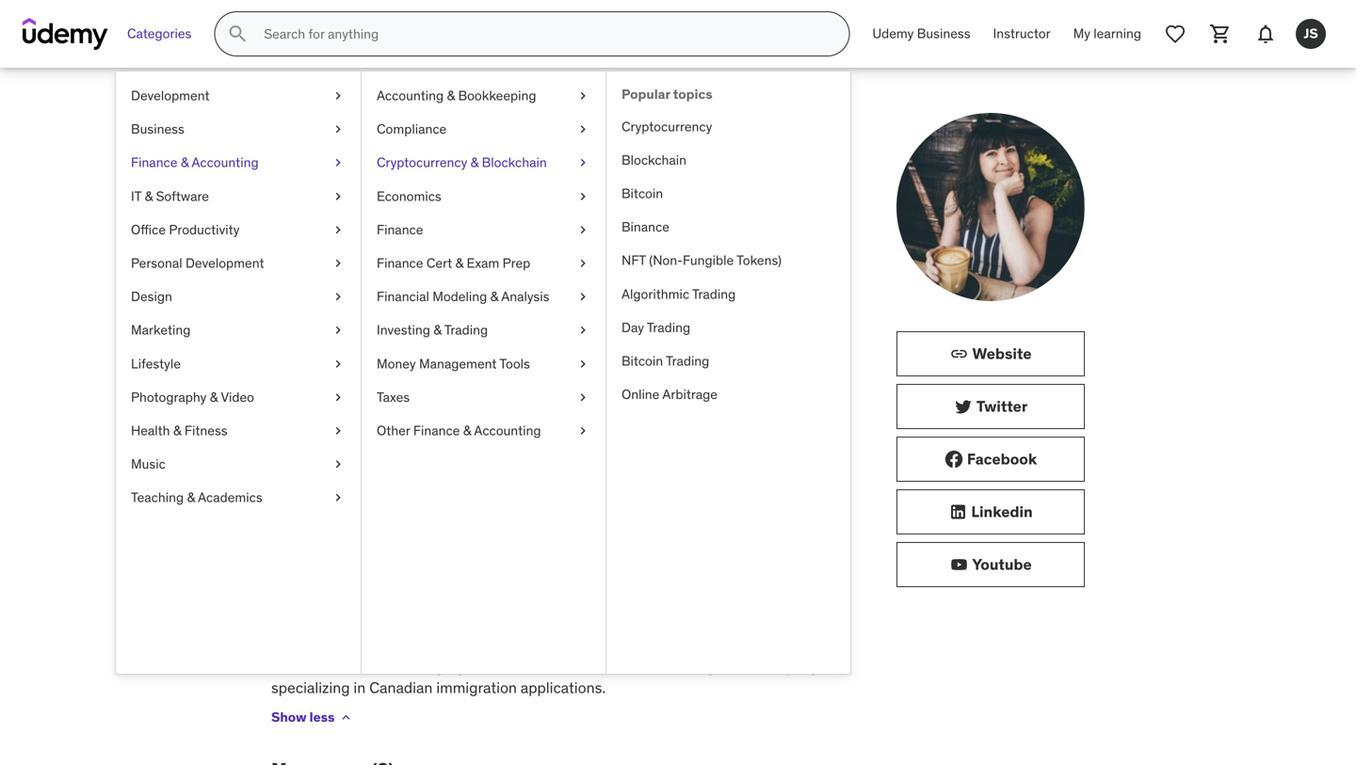 Task type: vqa. For each thing, say whether or not it's contained in the screenshot.
'Developer' for .NET Developer
no



Task type: locate. For each thing, give the bounding box(es) containing it.
instructor left my
[[993, 25, 1051, 42]]

over
[[355, 453, 383, 472], [345, 495, 374, 514]]

2 horizontal spatial of
[[561, 382, 574, 401]]

small image for twitter
[[954, 398, 973, 416]]

of down services
[[526, 658, 539, 677]]

2 horizontal spatial and
[[659, 361, 684, 380]]

originally born and raised in british columbia canada, deanne is now living in johannesburg south africa. deanne has gone through the immigration process herself and is able to relate to her clients on a personal level. although based in south africa, deanne offers her services to clients around the world. deanne is also the managing director of canada abroad, an immigration company specializing in canadian immigration applications.
[[271, 566, 819, 698]]

2 border from the left
[[638, 474, 684, 493]]

a up the agency
[[753, 453, 761, 472]]

of up the having
[[452, 453, 465, 472]]

lifestyle
[[131, 355, 181, 372]]

2 vertical spatial small image
[[950, 556, 969, 575]]

1 vertical spatial clients
[[561, 629, 605, 648]]

xsmall image for health & fitness
[[331, 422, 346, 440]]

xsmall image inside compliance link
[[576, 120, 591, 139]]

small image for facebook
[[945, 450, 964, 469]]

1 horizontal spatial of
[[526, 658, 539, 677]]

& inside "health & fitness" 'link'
[[173, 422, 181, 439]]

it & software link
[[116, 180, 361, 213]]

1 vertical spatial has
[[515, 587, 539, 606]]

deanne acres-lans image
[[897, 113, 1085, 301]]

regulatory
[[632, 382, 706, 401]]

1 vertical spatial years
[[405, 495, 441, 514]]

2 vertical spatial with
[[778, 516, 810, 535]]

xsmall image inside "lifestyle" 'link'
[[331, 355, 346, 373]]

1 horizontal spatial accounting
[[377, 87, 444, 104]]

0 horizontal spatial instructor
[[271, 112, 356, 129]]

xsmall image inside design link
[[331, 288, 346, 306]]

1 vertical spatial bitcoin
[[622, 353, 663, 370]]

bitcoin for bitcoin
[[622, 185, 663, 202]]

with up dealings
[[722, 495, 753, 514]]

xsmall image for cryptocurrency & blockchain
[[576, 154, 591, 172]]

photography & video
[[131, 389, 254, 406]]

accounting down the iccrc
[[474, 422, 541, 439]]

& left the analysis
[[490, 288, 499, 305]]

former
[[765, 453, 810, 472]]

0 horizontal spatial with
[[334, 382, 362, 401]]

regulated up taxes at bottom left
[[357, 361, 426, 380]]

is right she
[[738, 453, 749, 472]]

twitter
[[977, 397, 1028, 416]]

cryptocurrency & blockchain
[[377, 154, 547, 171]]

my learning
[[1074, 25, 1142, 42]]

years up officer,
[[412, 453, 448, 472]]

xsmall image inside 'teaching & academics' link
[[331, 489, 346, 508]]

development down the categories dropdown button
[[131, 87, 210, 104]]

1 vertical spatial development
[[186, 255, 264, 272]]

& down compliance link
[[471, 154, 479, 171]]

born
[[338, 566, 369, 585]]

iccrc
[[506, 403, 551, 422]]

in left "good"
[[759, 361, 771, 380]]

& for video
[[210, 389, 218, 406]]

bitcoin for bitcoin trading
[[622, 353, 663, 370]]

1 vertical spatial south
[[369, 587, 409, 606]]

canadian
[[349, 179, 416, 198], [430, 361, 493, 380], [369, 679, 433, 698]]

& inside finance & accounting link
[[181, 154, 189, 171]]

small image inside "youtube" link
[[950, 556, 969, 575]]

immigration up deanne's
[[588, 453, 669, 472]]

fitness
[[185, 422, 228, 439]]

0 horizontal spatial africa.
[[271, 424, 314, 443]]

1 horizontal spatial south
[[369, 587, 409, 606]]

1 horizontal spatial africa.
[[413, 587, 455, 606]]

xsmall image inside business link
[[331, 120, 346, 139]]

accounting down business link
[[192, 154, 259, 171]]

small image inside website "link"
[[950, 345, 969, 364]]

on up british
[[459, 537, 477, 556]]

0 vertical spatial on
[[459, 537, 477, 556]]

productivity
[[169, 221, 240, 238]]

south down herself
[[271, 629, 312, 648]]

xsmall image inside finance link
[[576, 221, 591, 239]]

cryptocurrency inside 'link'
[[377, 154, 468, 171]]

xsmall image inside cryptocurrency & blockchain 'link'
[[576, 154, 591, 172]]

small image left facebook
[[945, 450, 964, 469]]

2 vertical spatial of
[[526, 658, 539, 677]]

0 vertical spatial years
[[412, 453, 448, 472]]

1 vertical spatial small image
[[949, 503, 968, 522]]

herself
[[271, 608, 317, 627]]

1 horizontal spatial border
[[638, 474, 684, 493]]

regulated up the total students
[[271, 179, 345, 198]]

her right offers
[[459, 629, 481, 648]]

0 vertical spatial and
[[659, 361, 684, 380]]

trading up bitcoin trading
[[647, 319, 691, 336]]

xsmall image inside money management tools link
[[576, 355, 591, 373]]

& right health
[[173, 422, 181, 439]]

xsmall image inside the music link
[[331, 456, 346, 474]]

xsmall image inside the taxes link
[[576, 388, 591, 407]]

small image left linkedin
[[949, 503, 968, 522]]

& right teaching
[[187, 490, 195, 506]]

xsmall image inside the show less button
[[339, 711, 354, 726]]

& right "it"
[[145, 188, 153, 205]]

regulated inside instructor deanne acres-lans regulated canadian immigration consultant (rcic)
[[271, 179, 345, 198]]

1 vertical spatial regulated
[[357, 361, 426, 380]]

submit search image
[[226, 23, 249, 45]]

& right cert
[[455, 255, 464, 272]]

xsmall image inside the financial modeling & analysis link
[[576, 288, 591, 306]]

finance for finance & accounting
[[131, 154, 178, 171]]

director
[[468, 658, 523, 677]]

cryptocurrency down popular topics
[[622, 118, 712, 135]]

canadian up the taxes link
[[430, 361, 493, 380]]

accounting up compliance
[[377, 87, 444, 104]]

finance up it & software
[[131, 154, 178, 171]]

0 horizontal spatial blockchain
[[482, 154, 547, 171]]

originally
[[271, 566, 335, 585]]

xsmall image inside personal development link
[[331, 254, 346, 273]]

is down me
[[331, 361, 342, 380]]

deanne down standing
[[271, 403, 323, 422]]

2 vertical spatial canada
[[543, 658, 594, 677]]

& for academics
[[187, 490, 195, 506]]

0 horizontal spatial to
[[396, 608, 410, 627]]

located
[[691, 403, 741, 422]]

0 vertical spatial with
[[334, 382, 362, 401]]

cryptocurrency
[[622, 118, 712, 135], [377, 154, 468, 171]]

business inside 'link'
[[917, 25, 971, 42]]

health
[[131, 422, 170, 439]]

development down office productivity link
[[186, 255, 264, 272]]

trading for algorithmic trading
[[692, 286, 736, 303]]

instructor link
[[982, 11, 1062, 57]]

small image inside 'twitter' link
[[954, 398, 973, 416]]

xsmall image inside accounting & bookkeeping link
[[576, 87, 591, 105]]

small image for linkedin
[[949, 503, 968, 522]]

1 vertical spatial for
[[323, 495, 341, 514]]

services
[[321, 474, 379, 493], [688, 474, 745, 493]]

services up afford
[[321, 474, 379, 493]]

1 vertical spatial canada
[[583, 474, 634, 493]]

africa. inside deanne is a regulated canadian immigration consultant and a member in good standing with the immigration consultants of canada regulatory council (iccrc). deanne is currently the only active iccrc members physically located in south africa.
[[271, 424, 314, 443]]

xsmall image for music
[[331, 456, 346, 474]]

immigration down director
[[436, 679, 517, 698]]

1 border from the left
[[271, 474, 317, 493]]

cryptocurrency down compliance
[[377, 154, 468, 171]]

of inside originally born and raised in british columbia canada, deanne is now living in johannesburg south africa. deanne has gone through the immigration process herself and is able to relate to her clients on a personal level. although based in south africa, deanne offers her services to clients around the world. deanne is also the managing director of canada abroad, an immigration company specializing in canadian immigration applications.
[[526, 658, 539, 677]]

xsmall image inside economics link
[[576, 187, 591, 206]]

xsmall image inside it & software "link"
[[331, 187, 346, 206]]

trading inside the bitcoin trading link
[[666, 353, 710, 370]]

bitcoin up binance
[[622, 185, 663, 202]]

0 vertical spatial canadian
[[349, 179, 416, 198]]

blockchain up (rcic)
[[622, 152, 687, 169]]

2 services from the left
[[688, 474, 745, 493]]

development
[[131, 87, 210, 104], [186, 255, 264, 272]]

finance & accounting
[[131, 154, 259, 171]]

1 vertical spatial canadian
[[430, 361, 493, 380]]

business up finance & accounting
[[131, 121, 184, 138]]

0 horizontal spatial and
[[321, 608, 346, 627]]

south up able
[[369, 587, 409, 606]]

& down active
[[463, 422, 471, 439]]

facebook
[[967, 450, 1037, 469]]

1 vertical spatial of
[[452, 453, 465, 472]]

immigration up the only
[[391, 382, 472, 401]]

small image
[[950, 345, 969, 364], [949, 503, 968, 522], [950, 556, 969, 575]]

deanne up standing
[[275, 361, 327, 380]]

& inside investing & trading link
[[434, 322, 442, 339]]

any down does
[[271, 537, 297, 556]]

1 vertical spatial business
[[131, 121, 184, 138]]

& left video
[[210, 389, 218, 406]]

years
[[412, 453, 448, 472], [405, 495, 441, 514]]

& up the software
[[181, 154, 189, 171]]

bitcoin up the "online"
[[622, 353, 663, 370]]

deanne down british
[[459, 587, 511, 606]]

1 horizontal spatial has
[[515, 587, 539, 606]]

0 vertical spatial canada
[[577, 382, 629, 401]]

2 vertical spatial accounting
[[474, 422, 541, 439]]

0 vertical spatial over
[[355, 453, 383, 472]]

instructor inside instructor deanne acres-lans regulated canadian immigration consultant (rcic)
[[271, 112, 356, 129]]

cryptocurrency for cryptocurrency
[[622, 118, 712, 135]]

small image for website
[[950, 345, 969, 364]]

an
[[654, 658, 670, 677]]

1 vertical spatial cryptocurrency
[[377, 154, 468, 171]]

small image left twitter
[[954, 398, 973, 416]]

finance down economics
[[377, 221, 423, 238]]

of
[[561, 382, 574, 401], [452, 453, 465, 472], [526, 658, 539, 677]]

accounting & bookkeeping link
[[362, 79, 606, 113]]

2 vertical spatial immigration
[[391, 382, 472, 401]]

services down she
[[688, 474, 745, 493]]

nft
[[622, 252, 646, 269]]

0 vertical spatial instructor
[[993, 25, 1051, 42]]

1 horizontal spatial regulated
[[357, 361, 426, 380]]

the inside deanne is a regulated canadian immigration consultant and a member in good standing with the immigration consultants of canada regulatory council (iccrc). deanne is currently the only active iccrc members physically located in south africa.
[[365, 382, 388, 401]]

business right udemy
[[917, 25, 971, 42]]

a down me
[[345, 361, 353, 380]]

agency
[[748, 474, 798, 493]]

trading inside investing & trading link
[[445, 322, 488, 339]]

0 horizontal spatial regulated
[[271, 179, 345, 198]]

canada up members
[[577, 382, 629, 401]]

canada up deanne's
[[583, 474, 634, 493]]

has down columbia
[[515, 587, 539, 606]]

canada inside deanne is a regulated canadian immigration consultant and a member in good standing with the immigration consultants of canada regulatory council (iccrc). deanne is currently the only active iccrc members physically located in south africa.
[[577, 382, 629, 401]]

linkedin
[[972, 503, 1033, 522]]

&
[[447, 87, 455, 104], [181, 154, 189, 171], [471, 154, 479, 171], [145, 188, 153, 205], [455, 255, 464, 272], [490, 288, 499, 305], [434, 322, 442, 339], [210, 389, 218, 406], [173, 422, 181, 439], [463, 422, 471, 439], [187, 490, 195, 506]]

immigration inside instructor deanne acres-lans regulated canadian immigration consultant (rcic)
[[420, 179, 508, 198]]

small image
[[954, 398, 973, 416], [945, 450, 964, 469]]

221
[[384, 250, 421, 279]]

consultant up the "online"
[[581, 361, 655, 380]]

xsmall image for accounting & bookkeeping
[[576, 87, 591, 105]]

fungible
[[683, 252, 734, 269]]

clients up services
[[499, 608, 543, 627]]

2 vertical spatial south
[[271, 629, 312, 648]]

of inside deanne has over ten years of experience in the immigration field. she is a former border services officer, having worked for the canada border services agency (cbsa) for over five years
[[452, 453, 465, 472]]

xsmall image for photography & video
[[331, 388, 346, 407]]

taxes
[[377, 389, 410, 406]]

1 vertical spatial small image
[[945, 450, 964, 469]]

border down field.
[[638, 474, 684, 493]]

0 vertical spatial consultant
[[511, 179, 590, 198]]

immigration up consultants
[[497, 361, 578, 380]]

canadian up reviews
[[349, 179, 416, 198]]

for up 'that'
[[535, 474, 554, 493]]

blockchain down compliance link
[[482, 154, 547, 171]]

also
[[342, 658, 369, 677]]

small image inside linkedin link
[[949, 503, 968, 522]]

0 vertical spatial for
[[535, 474, 554, 493]]

1 vertical spatial and
[[373, 566, 398, 585]]

canada inside deanne has over ten years of experience in the immigration field. she is a former border services officer, having worked for the canada border services agency (cbsa) for over five years
[[583, 474, 634, 493]]

xsmall image for marketing
[[331, 321, 346, 340]]

0 horizontal spatial services
[[321, 474, 379, 493]]

in up "process"
[[777, 566, 789, 585]]

0 horizontal spatial of
[[452, 453, 465, 472]]

to right relate
[[456, 608, 469, 627]]

1 vertical spatial accounting
[[192, 154, 259, 171]]

& for trading
[[434, 322, 442, 339]]

& inside it & software "link"
[[145, 188, 153, 205]]

in down "process"
[[788, 608, 800, 627]]

specializing
[[271, 679, 350, 698]]

2 bitcoin from the top
[[622, 353, 663, 370]]

xsmall image inside development link
[[331, 87, 346, 105]]

xsmall image inside office productivity link
[[331, 221, 346, 239]]

0 vertical spatial small image
[[954, 398, 973, 416]]

has
[[327, 453, 351, 472], [515, 587, 539, 606]]

has left ten
[[327, 453, 351, 472]]

0 vertical spatial experience
[[469, 453, 543, 472]]

1 vertical spatial africa.
[[413, 587, 455, 606]]

xsmall image inside finance cert & exam prep link
[[576, 254, 591, 273]]

0 horizontal spatial border
[[271, 474, 317, 493]]

any down privileges/priority
[[480, 537, 505, 556]]

0 vertical spatial cryptocurrency
[[622, 118, 712, 135]]

0 horizontal spatial has
[[327, 453, 351, 472]]

border up (cbsa)
[[271, 474, 317, 493]]

xsmall image inside marketing link
[[331, 321, 346, 340]]

photography & video link
[[116, 381, 361, 414]]

& inside accounting & bookkeeping link
[[447, 87, 455, 104]]

five
[[377, 495, 401, 514]]

xsmall image
[[331, 120, 346, 139], [331, 154, 346, 172], [576, 187, 591, 206], [331, 221, 346, 239], [576, 254, 591, 273], [331, 288, 346, 306], [576, 288, 591, 306], [576, 321, 591, 340], [331, 355, 346, 373], [576, 355, 591, 373], [331, 388, 346, 407], [576, 388, 591, 407], [331, 422, 346, 440], [576, 422, 591, 440], [339, 711, 354, 726]]

& inside photography & video link
[[210, 389, 218, 406]]

xsmall image for compliance
[[576, 120, 591, 139]]

a down gone
[[567, 608, 575, 627]]

1 horizontal spatial instructor
[[993, 25, 1051, 42]]

instructor inside 'instructor' link
[[993, 25, 1051, 42]]

deanne up economics
[[271, 126, 414, 175]]

canada inside originally born and raised in british columbia canada, deanne is now living in johannesburg south africa. deanne has gone through the immigration process herself and is able to relate to her clients on a personal level. although based in south africa, deanne offers her services to clients around the world. deanne is also the managing director of canada abroad, an immigration company specializing in canadian immigration applications.
[[543, 658, 594, 677]]

acres-
[[421, 126, 540, 175]]

blockchain inside 'link'
[[482, 154, 547, 171]]

xsmall image
[[331, 87, 346, 105], [576, 87, 591, 105], [576, 120, 591, 139], [576, 154, 591, 172], [331, 187, 346, 206], [576, 221, 591, 239], [331, 254, 346, 273], [331, 321, 346, 340], [331, 456, 346, 474], [331, 489, 346, 508]]

bookkeeping
[[458, 87, 537, 104]]

office productivity
[[131, 221, 240, 238]]

xsmall image inside finance & accounting link
[[331, 154, 346, 172]]

africa. down standing
[[271, 424, 314, 443]]

for
[[535, 474, 554, 493], [323, 495, 341, 514]]

0 vertical spatial immigration
[[420, 179, 508, 198]]

and right born
[[373, 566, 398, 585]]

bitcoin link
[[607, 177, 851, 211]]

with up currently
[[334, 382, 362, 401]]

any up agencies
[[410, 516, 436, 535]]

day trading
[[622, 319, 691, 336]]

1 horizontal spatial on
[[547, 608, 564, 627]]

algorithmic trading link
[[607, 278, 851, 311]]

consultant inside deanne is a regulated canadian immigration consultant and a member in good standing with the immigration consultants of canada regulatory council (iccrc). deanne is currently the only active iccrc members physically located in south africa.
[[581, 361, 655, 380]]

1 bitcoin from the top
[[622, 185, 663, 202]]

deanne down able
[[361, 629, 413, 648]]

1 horizontal spatial services
[[688, 474, 745, 493]]

xsmall image inside photography & video link
[[331, 388, 346, 407]]

xsmall image for development
[[331, 87, 346, 105]]

council
[[709, 382, 760, 401]]

in up 'that'
[[547, 453, 559, 472]]

0 vertical spatial regulated
[[271, 179, 345, 198]]

2 vertical spatial canadian
[[369, 679, 433, 698]]

0 vertical spatial africa.
[[271, 424, 314, 443]]

british
[[462, 566, 506, 585]]

based
[[743, 608, 784, 627]]

categories button
[[116, 11, 203, 57]]

0 horizontal spatial cryptocurrency
[[377, 154, 468, 171]]

lans
[[540, 126, 631, 175]]

0 horizontal spatial south
[[271, 629, 312, 648]]

business link
[[116, 113, 361, 146]]

& inside 'teaching & academics' link
[[187, 490, 195, 506]]

total
[[271, 227, 302, 244]]

about me
[[271, 323, 354, 345]]

marketing link
[[116, 314, 361, 347]]

1 vertical spatial instructor
[[271, 112, 356, 129]]

abroad,
[[598, 658, 650, 677]]

canada up "applications."
[[543, 658, 594, 677]]

in inside (please note that deanne's experience with the cbsa does not afford her any privileges/priority or influences in her dealings with any government agencies on any applications).
[[670, 516, 683, 535]]

xsmall image inside other finance & accounting link
[[576, 422, 591, 440]]

financial
[[377, 288, 429, 305]]

on inside originally born and raised in british columbia canada, deanne is now living in johannesburg south africa. deanne has gone through the immigration process herself and is able to relate to her clients on a personal level. although based in south africa, deanne offers her services to clients around the world. deanne is also the managing director of canada abroad, an immigration company specializing in canadian immigration applications.
[[547, 608, 564, 627]]

xsmall image for money management tools
[[576, 355, 591, 373]]

day
[[622, 319, 644, 336]]

1 vertical spatial experience
[[639, 495, 718, 514]]

trading inside algorithmic trading link
[[692, 286, 736, 303]]

0 horizontal spatial experience
[[469, 453, 543, 472]]

to right services
[[543, 629, 557, 648]]

trading for day trading
[[647, 319, 691, 336]]

learning
[[1094, 25, 1142, 42]]

small image left website
[[950, 345, 969, 364]]

canada,
[[578, 566, 632, 585]]

0 horizontal spatial on
[[459, 537, 477, 556]]

1 horizontal spatial clients
[[561, 629, 605, 648]]

trading up arbitrage
[[666, 353, 710, 370]]

years down officer,
[[405, 495, 441, 514]]

money management tools link
[[362, 347, 606, 381]]

experience inside deanne has over ten years of experience in the immigration field. she is a former border services officer, having worked for the canada border services agency (cbsa) for over five years
[[469, 453, 543, 472]]

0 vertical spatial south
[[760, 403, 800, 422]]

xsmall image inside investing & trading link
[[576, 321, 591, 340]]

2 horizontal spatial with
[[778, 516, 810, 535]]

experience up worked
[[469, 453, 543, 472]]

cryptocurrency link
[[607, 110, 851, 144]]

1 vertical spatial immigration
[[497, 361, 578, 380]]

on down gone
[[547, 608, 564, 627]]

any
[[410, 516, 436, 535], [271, 537, 297, 556], [480, 537, 505, 556]]

prep
[[503, 255, 531, 272]]

trading inside day trading link
[[647, 319, 691, 336]]

blockchain
[[622, 152, 687, 169], [482, 154, 547, 171]]

& inside cryptocurrency & blockchain 'link'
[[471, 154, 479, 171]]

experience inside (please note that deanne's experience with the cbsa does not afford her any privileges/priority or influences in her dealings with any government agencies on any applications).
[[639, 495, 718, 514]]

other
[[377, 422, 410, 439]]

1 horizontal spatial cryptocurrency
[[622, 118, 712, 135]]

business
[[917, 25, 971, 42], [131, 121, 184, 138]]

africa. up relate
[[413, 587, 455, 606]]

with down cbsa
[[778, 516, 810, 535]]

1 vertical spatial consultant
[[581, 361, 655, 380]]

small image inside the facebook link
[[945, 450, 964, 469]]

to right able
[[396, 608, 410, 627]]

modeling
[[433, 288, 487, 305]]

categories
[[127, 25, 192, 42]]

canadian down managing
[[369, 679, 433, 698]]

in down council at the right of the page
[[744, 403, 756, 422]]

website link
[[897, 332, 1085, 377]]

and up regulatory
[[659, 361, 684, 380]]

xsmall image inside "health & fitness" 'link'
[[331, 422, 346, 440]]

deanne is a regulated canadian immigration consultant and a member in good standing with the immigration consultants of canada regulatory council (iccrc). deanne is currently the only active iccrc members physically located in south africa.
[[271, 361, 821, 443]]

about
[[271, 323, 323, 345]]

popular
[[622, 86, 670, 103]]

0 horizontal spatial accounting
[[192, 154, 259, 171]]

0 vertical spatial clients
[[499, 608, 543, 627]]

management
[[419, 355, 497, 372]]

2 horizontal spatial south
[[760, 403, 800, 422]]

2 horizontal spatial any
[[480, 537, 505, 556]]

0 vertical spatial bitcoin
[[622, 185, 663, 202]]

in right influences
[[670, 516, 683, 535]]

and up africa,
[[321, 608, 346, 627]]

1 horizontal spatial and
[[373, 566, 398, 585]]

border
[[271, 474, 317, 493], [638, 474, 684, 493]]

0 vertical spatial business
[[917, 25, 971, 42]]

1 horizontal spatial experience
[[639, 495, 718, 514]]



Task type: describe. For each thing, give the bounding box(es) containing it.
udemy image
[[23, 18, 108, 50]]

is inside deanne has over ten years of experience in the immigration field. she is a former border services officer, having worked for the canada border services agency (cbsa) for over five years
[[738, 453, 749, 472]]

exam
[[467, 255, 500, 272]]

1 horizontal spatial any
[[410, 516, 436, 535]]

process
[[746, 587, 799, 606]]

it & software
[[131, 188, 209, 205]]

other finance & accounting link
[[362, 414, 606, 448]]

Search for anything text field
[[260, 18, 827, 50]]

africa. inside originally born and raised in british columbia canada, deanne is now living in johannesburg south africa. deanne has gone through the immigration process herself and is able to relate to her clients on a personal level. although based in south africa, deanne offers her services to clients around the world. deanne is also the managing director of canada abroad, an immigration company specializing in canadian immigration applications.
[[413, 587, 455, 606]]

columbia
[[510, 566, 574, 585]]

good
[[774, 361, 809, 380]]

(iccrc).
[[763, 382, 821, 401]]

that
[[537, 495, 566, 514]]

immigration inside deanne has over ten years of experience in the immigration field. she is a former border services officer, having worked for the canada border services agency (cbsa) for over five years
[[588, 453, 669, 472]]

is down standing
[[327, 403, 338, 422]]

active
[[462, 403, 502, 422]]

(non-
[[649, 252, 683, 269]]

me
[[327, 323, 354, 345]]

office
[[131, 221, 166, 238]]

2 horizontal spatial to
[[543, 629, 557, 648]]

privileges/priority
[[439, 516, 570, 535]]

bitcoin trading link
[[607, 345, 851, 378]]

on inside (please note that deanne's experience with the cbsa does not afford her any privileges/priority or influences in her dealings with any government agencies on any applications).
[[459, 537, 477, 556]]

finance cert & exam prep
[[377, 255, 531, 272]]

is left able
[[350, 608, 361, 627]]

finance for finance
[[377, 221, 423, 238]]

xsmall image for teaching & academics
[[331, 489, 346, 508]]

xsmall image for economics
[[576, 187, 591, 206]]

has inside deanne has over ten years of experience in the immigration field. she is a former border services officer, having worked for the canada border services agency (cbsa) for over five years
[[327, 453, 351, 472]]

her left dealings
[[686, 516, 710, 535]]

having
[[434, 474, 478, 493]]

raised
[[402, 566, 443, 585]]

tokens)
[[737, 252, 782, 269]]

blockchain link
[[607, 144, 851, 177]]

deanne has over ten years of experience in the immigration field. she is a former border services officer, having worked for the canada border services agency (cbsa) for over five years
[[271, 453, 810, 514]]

deanne inside instructor deanne acres-lans regulated canadian immigration consultant (rcic)
[[271, 126, 414, 175]]

& inside finance cert & exam prep link
[[455, 255, 464, 272]]

1 horizontal spatial to
[[456, 608, 469, 627]]

in right raised
[[447, 566, 459, 585]]

now
[[707, 566, 734, 585]]

and inside deanne is a regulated canadian immigration consultant and a member in good standing with the immigration consultants of canada regulatory council (iccrc). deanne is currently the only active iccrc members physically located in south africa.
[[659, 361, 684, 380]]

a inside originally born and raised in british columbia canada, deanne is now living in johannesburg south africa. deanne has gone through the immigration process herself and is able to relate to her clients on a personal level. although based in south africa, deanne offers her services to clients around the world. deanne is also the managing director of canada abroad, an immigration company specializing in canadian immigration applications.
[[567, 608, 575, 627]]

show less button
[[271, 699, 354, 737]]

xsmall image for office productivity
[[331, 221, 346, 239]]

finance cert & exam prep link
[[362, 247, 606, 280]]

johannesburg
[[271, 587, 365, 606]]

finance link
[[362, 213, 606, 247]]

youtube
[[973, 555, 1032, 575]]

a inside deanne has over ten years of experience in the immigration field. she is a former border services officer, having worked for the canada border services agency (cbsa) for over five years
[[753, 453, 761, 472]]

instructor for instructor
[[993, 25, 1051, 42]]

members
[[554, 403, 618, 422]]

cryptocurrency & blockchain link
[[362, 146, 606, 180]]

online arbitrage link
[[607, 378, 851, 412]]

xsmall image for it & software
[[331, 187, 346, 206]]

worked
[[482, 474, 532, 493]]

finance for finance cert & exam prep
[[377, 255, 423, 272]]

immigration down world.
[[674, 658, 754, 677]]

1 services from the left
[[321, 474, 379, 493]]

is left now
[[692, 566, 703, 585]]

applications).
[[509, 537, 606, 556]]

xsmall image for finance
[[576, 221, 591, 239]]

xsmall image for investing & trading
[[576, 321, 591, 340]]

udemy business link
[[861, 11, 982, 57]]

online arbitrage
[[622, 386, 718, 403]]

my
[[1074, 25, 1091, 42]]

consultant inside instructor deanne acres-lans regulated canadian immigration consultant (rcic)
[[511, 179, 590, 198]]

cryptocurrency for cryptocurrency & blockchain
[[377, 154, 468, 171]]

trading for bitcoin trading
[[666, 353, 710, 370]]

services
[[485, 629, 540, 648]]

her down "five"
[[384, 516, 407, 535]]

reviews
[[384, 227, 436, 244]]

0 horizontal spatial any
[[271, 537, 297, 556]]

level.
[[641, 608, 675, 627]]

deanne up level.
[[636, 566, 688, 585]]

deanne up 'specializing'
[[271, 658, 323, 677]]

2 vertical spatial and
[[321, 608, 346, 627]]

xsmall image for financial modeling & analysis
[[576, 288, 591, 306]]

2 horizontal spatial accounting
[[474, 422, 541, 439]]

development link
[[116, 79, 361, 113]]

finance & accounting link
[[116, 146, 361, 180]]

immigration up although
[[662, 587, 743, 606]]

has inside originally born and raised in british columbia canada, deanne is now living in johannesburg south africa. deanne has gone through the immigration process herself and is able to relate to her clients on a personal level. although based in south africa, deanne offers her services to clients around the world. deanne is also the managing director of canada abroad, an immigration company specializing in canadian immigration applications.
[[515, 587, 539, 606]]

reviews 221
[[384, 227, 436, 279]]

show
[[271, 709, 307, 726]]

arbitrage
[[663, 386, 718, 403]]

compliance
[[377, 121, 447, 138]]

instructor for instructor deanne acres-lans regulated canadian immigration consultant (rcic)
[[271, 112, 356, 129]]

lifestyle link
[[116, 347, 361, 381]]

xsmall image for show less
[[339, 711, 354, 726]]

marketing
[[131, 322, 191, 339]]

show less
[[271, 709, 335, 726]]

financial modeling & analysis link
[[362, 280, 606, 314]]

xsmall image for design
[[331, 288, 346, 306]]

world.
[[685, 629, 726, 648]]

0 horizontal spatial business
[[131, 121, 184, 138]]

wishlist image
[[1164, 23, 1187, 45]]

1 vertical spatial over
[[345, 495, 374, 514]]

a up arbitrage
[[688, 361, 696, 380]]

investing & trading link
[[362, 314, 606, 347]]

in inside deanne has over ten years of experience in the immigration field. she is a former border services officer, having worked for the canada border services agency (cbsa) for over five years
[[547, 453, 559, 472]]

canadian inside deanne is a regulated canadian immigration consultant and a member in good standing with the immigration consultants of canada regulatory council (iccrc). deanne is currently the only active iccrc members physically located in south africa.
[[430, 361, 493, 380]]

1 vertical spatial with
[[722, 495, 753, 514]]

binance
[[622, 219, 670, 236]]

field.
[[672, 453, 705, 472]]

tools
[[500, 355, 530, 372]]

online
[[622, 386, 660, 403]]

office productivity link
[[116, 213, 361, 247]]

0 vertical spatial accounting
[[377, 87, 444, 104]]

her up services
[[473, 608, 495, 627]]

health & fitness
[[131, 422, 228, 439]]

cryptocurrency & blockchain element
[[606, 72, 851, 675]]

software
[[156, 188, 209, 205]]

member
[[699, 361, 755, 380]]

0 vertical spatial development
[[131, 87, 210, 104]]

of inside deanne is a regulated canadian immigration consultant and a member in good standing with the immigration consultants of canada regulatory council (iccrc). deanne is currently the only active iccrc members physically located in south africa.
[[561, 382, 574, 401]]

& for bookkeeping
[[447, 87, 455, 104]]

algorithmic trading
[[622, 286, 736, 303]]

personal development
[[131, 255, 264, 272]]

xsmall image for business
[[331, 120, 346, 139]]

less
[[310, 709, 335, 726]]

taxes link
[[362, 381, 606, 414]]

0 horizontal spatial for
[[323, 495, 341, 514]]

0 horizontal spatial clients
[[499, 608, 543, 627]]

canadian inside instructor deanne acres-lans regulated canadian immigration consultant (rcic)
[[349, 179, 416, 198]]

xsmall image for other finance & accounting
[[576, 422, 591, 440]]

my learning link
[[1062, 11, 1153, 57]]

xsmall image for personal development
[[331, 254, 346, 273]]

xsmall image for finance cert & exam prep
[[576, 254, 591, 273]]

the only
[[405, 403, 458, 422]]

nft (non-fungible tokens)
[[622, 252, 782, 269]]

students
[[305, 227, 361, 244]]

south inside deanne is a regulated canadian immigration consultant and a member in good standing with the immigration consultants of canada regulatory council (iccrc). deanne is currently the only active iccrc members physically located in south africa.
[[760, 403, 800, 422]]

notifications image
[[1255, 23, 1277, 45]]

compliance link
[[362, 113, 606, 146]]

with inside deanne is a regulated canadian immigration consultant and a member in good standing with the immigration consultants of canada regulatory council (iccrc). deanne is currently the only active iccrc members physically located in south africa.
[[334, 382, 362, 401]]

1 horizontal spatial blockchain
[[622, 152, 687, 169]]

not
[[310, 516, 334, 535]]

& for blockchain
[[471, 154, 479, 171]]

& for software
[[145, 188, 153, 205]]

deanne's
[[570, 495, 636, 514]]

shopping cart with 0 items image
[[1210, 23, 1232, 45]]

deanne inside deanne has over ten years of experience in the immigration field. she is a former border services officer, having worked for the canada border services agency (cbsa) for over five years
[[271, 453, 323, 472]]

africa,
[[315, 629, 358, 648]]

& inside other finance & accounting link
[[463, 422, 471, 439]]

the inside (please note that deanne's experience with the cbsa does not afford her any privileges/priority or influences in her dealings with any government agencies on any applications).
[[757, 495, 780, 514]]

xsmall image for lifestyle
[[331, 355, 346, 373]]

finance down the only
[[414, 422, 460, 439]]

analysis
[[501, 288, 550, 305]]

xsmall image for finance & accounting
[[331, 154, 346, 172]]

regulated inside deanne is a regulated canadian immigration consultant and a member in good standing with the immigration consultants of canada regulatory council (iccrc). deanne is currently the only active iccrc members physically located in south africa.
[[357, 361, 426, 380]]

investing
[[377, 322, 430, 339]]

& for fitness
[[173, 422, 181, 439]]

although
[[678, 608, 739, 627]]

financial modeling & analysis
[[377, 288, 550, 305]]

ten
[[387, 453, 409, 472]]

consultants
[[476, 382, 557, 401]]

afford
[[337, 516, 380, 535]]

through
[[580, 587, 633, 606]]

1 horizontal spatial for
[[535, 474, 554, 493]]

economics link
[[362, 180, 606, 213]]

xsmall image for taxes
[[576, 388, 591, 407]]

photography
[[131, 389, 207, 406]]

small image for youtube
[[950, 556, 969, 575]]

is left "also"
[[327, 658, 338, 677]]

& inside the financial modeling & analysis link
[[490, 288, 499, 305]]

teaching
[[131, 490, 184, 506]]

facebook link
[[897, 437, 1085, 482]]

in down "also"
[[354, 679, 366, 698]]

relate
[[414, 608, 452, 627]]

& for accounting
[[181, 154, 189, 171]]

money
[[377, 355, 416, 372]]

personal development link
[[116, 247, 361, 280]]

canadian inside originally born and raised in british columbia canada, deanne is now living in johannesburg south africa. deanne has gone through the immigration process herself and is able to relate to her clients on a personal level. although based in south africa, deanne offers her services to clients around the world. deanne is also the managing director of canada abroad, an immigration company specializing in canadian immigration applications.
[[369, 679, 433, 698]]



